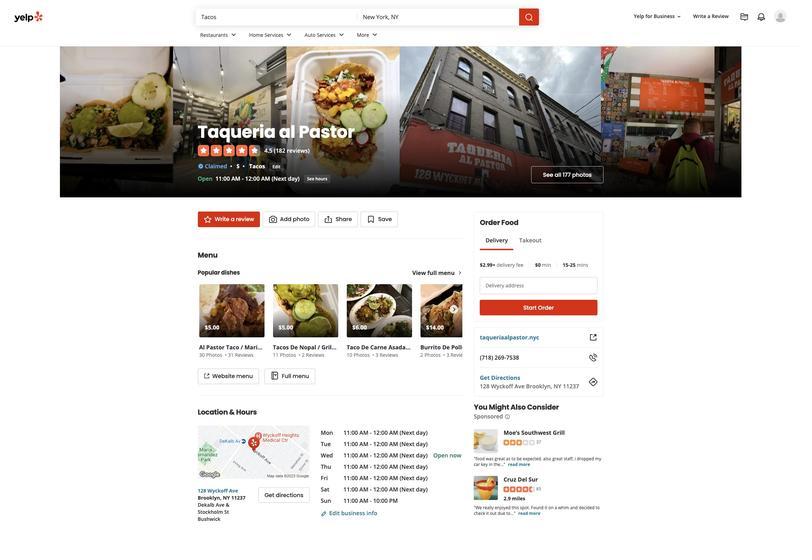 Task type: locate. For each thing, give the bounding box(es) containing it.
12:00
[[245, 175, 260, 183], [373, 429, 388, 437], [373, 441, 388, 448], [373, 452, 388, 460], [373, 463, 388, 471], [373, 475, 388, 482], [373, 486, 388, 494]]

get left directions
[[265, 492, 274, 500]]

pastor
[[299, 120, 355, 144], [206, 344, 225, 352]]

0 horizontal spatial to
[[512, 456, 516, 462]]

see left hours
[[307, 176, 314, 182]]

write a review link
[[198, 212, 260, 227]]

1 horizontal spatial ave
[[229, 488, 238, 495]]

37
[[536, 440, 541, 446]]

24 chevron down v2 image right more
[[371, 31, 379, 39]]

1 horizontal spatial a
[[555, 505, 557, 511]]

128
[[480, 383, 490, 391], [198, 488, 206, 495]]

taco.
[[446, 344, 460, 352]]

bushwick
[[198, 516, 221, 523]]

read right "the…"" on the right bottom
[[508, 462, 518, 468]]

more
[[519, 462, 530, 468], [529, 511, 541, 517]]

open for open 11:00 am - 12:00 am (next day)
[[198, 175, 213, 183]]

read more for del
[[519, 511, 541, 517]]

3 down carne
[[376, 352, 378, 359]]

del
[[518, 476, 527, 484]]

/ right the asada
[[407, 344, 410, 352]]

1 horizontal spatial order
[[538, 304, 554, 312]]

1 vertical spatial tacos
[[273, 344, 289, 352]]

wyckoff up dekalb
[[208, 488, 228, 495]]

brooklyn, up dekalb
[[198, 495, 222, 502]]

chicken
[[471, 344, 493, 352]]

0 horizontal spatial tacos
[[249, 162, 265, 170]]

$5.00 down previous icon
[[205, 324, 219, 332]]

1 vertical spatial wyckoff
[[208, 488, 228, 495]]

3 down taco.
[[447, 352, 449, 359]]

reviews right 31
[[235, 352, 254, 359]]

-
[[242, 175, 244, 183], [370, 429, 372, 437], [370, 441, 372, 448], [370, 452, 372, 460], [370, 463, 372, 471], [370, 475, 372, 482], [370, 486, 372, 494], [370, 497, 372, 505]]

& left the hours
[[229, 408, 235, 418]]

order inside button
[[538, 304, 554, 312]]

1 3 reviews from the left
[[376, 352, 398, 359]]

see all 177 photos
[[543, 171, 592, 179]]

0 horizontal spatial 3 reviews
[[376, 352, 398, 359]]

/ inside al pastor taco / marinated pork. 30 photos
[[241, 344, 243, 352]]

menu right full
[[293, 372, 309, 381]]

1 horizontal spatial read
[[519, 511, 528, 517]]

0 horizontal spatial pastor
[[206, 344, 225, 352]]

12:00 for fri
[[373, 475, 388, 482]]

4 photos from the left
[[425, 352, 441, 359]]

open inside the location & hours element
[[434, 452, 448, 460]]

11:00 right the fri
[[344, 475, 358, 482]]

map image
[[198, 426, 310, 479]]

1 3 from the left
[[376, 352, 378, 359]]

128 up dekalb
[[198, 488, 206, 495]]

photos down beef
[[425, 352, 441, 359]]

12:00 for sat
[[373, 486, 388, 494]]

2 photo of taqueria al pastor - brooklyn, ny, us. image from the left
[[400, 46, 601, 198]]

11:00 right 'wed' on the bottom left of page
[[344, 452, 358, 460]]

& up the st
[[226, 502, 230, 509]]

photo of taqueria al pastor - brooklyn, ny, us. image
[[286, 46, 400, 198], [400, 46, 601, 198]]

brooklyn, up consider
[[526, 383, 552, 391]]

to
[[512, 456, 516, 462], [596, 505, 600, 511]]

1 horizontal spatial none field
[[363, 13, 514, 21]]

24 chevron down v2 image for restaurants
[[229, 31, 238, 39]]

0 horizontal spatial services
[[265, 31, 283, 38]]

was
[[486, 456, 494, 462]]

None field
[[201, 13, 352, 21], [363, 13, 514, 21]]

2 3 reviews from the left
[[447, 352, 469, 359]]

0 horizontal spatial 11237
[[231, 495, 246, 502]]

0 vertical spatial a
[[708, 13, 711, 20]]

menu left 14 chevron right outline image
[[438, 269, 455, 277]]

brooklyn, inside get directions 128 wyckoff ave brooklyn, ny 11237
[[526, 383, 552, 391]]

11237 down 128 wyckoff ave link at the left bottom
[[231, 495, 246, 502]]

de inside the burrito de pollo / chicken burrito 2 photos
[[442, 344, 450, 352]]

tacos for tacos
[[249, 162, 265, 170]]

2 horizontal spatial 24 chevron down v2 image
[[371, 31, 379, 39]]

3 photos from the left
[[354, 352, 370, 359]]

2 11:00 am - 12:00 am (next day) from the top
[[344, 441, 428, 448]]

ny up consider
[[554, 383, 562, 391]]

get for get directions
[[265, 492, 274, 500]]

moe's southwest grill link
[[504, 429, 565, 437]]

2 horizontal spatial ave
[[515, 383, 525, 391]]

sun
[[321, 497, 331, 505]]

- for sun
[[370, 497, 372, 505]]

1 vertical spatial write
[[215, 215, 229, 223]]

day) for tue
[[416, 441, 428, 448]]

menu right the website
[[236, 372, 253, 381]]

photos right the "30"
[[206, 352, 222, 359]]

open down 16 claim filled v2 image
[[198, 175, 213, 183]]

more up del
[[519, 462, 530, 468]]

due
[[498, 511, 506, 517]]

- for thu
[[370, 463, 372, 471]]

get directions 128 wyckoff ave brooklyn, ny 11237
[[480, 374, 579, 391]]

services for auto services
[[317, 31, 336, 38]]

/ right pollo
[[467, 344, 469, 352]]

write inside user actions element
[[694, 13, 707, 20]]

write right 24 star v2 icon
[[215, 215, 229, 223]]

2 delivery from the top
[[486, 282, 504, 289]]

dishes
[[221, 269, 240, 277]]

1 24 chevron down v2 image from the left
[[229, 31, 238, 39]]

1 vertical spatial open
[[434, 452, 448, 460]]

1 vertical spatial &
[[226, 502, 230, 509]]

reviews for taco
[[235, 352, 254, 359]]

2 services from the left
[[317, 31, 336, 38]]

read more down the miles at the right bottom
[[519, 511, 541, 517]]

2 photos from the left
[[280, 352, 296, 359]]

24 chevron down v2 image
[[229, 31, 238, 39], [337, 31, 346, 39], [371, 31, 379, 39]]

takeout
[[519, 237, 542, 244]]

1 burrito from the left
[[421, 344, 441, 352]]

start order button
[[480, 300, 598, 316]]

4 11:00 am - 12:00 am (next day) from the top
[[344, 463, 428, 471]]

photo of taqueria al pastor - brooklyn, ny, us. storefront image
[[715, 46, 801, 198]]

0 vertical spatial 11237
[[563, 383, 579, 391]]

de inside taco de carne asada / grilled beef taco. 10 photos
[[361, 344, 369, 352]]

1 horizontal spatial get
[[480, 374, 490, 382]]

16 external link v2 image
[[204, 374, 209, 379]]

photos inside the burrito de pollo / chicken burrito 2 photos
[[425, 352, 441, 359]]

4.5 star rating image up the miles at the right bottom
[[504, 487, 535, 493]]

menu for full menu
[[293, 372, 309, 381]]

to right as at the bottom right of page
[[512, 456, 516, 462]]

miles
[[512, 496, 526, 502]]

3 for carne
[[376, 352, 378, 359]]

pastor up reviews)
[[299, 120, 355, 144]]

1 horizontal spatial 3 reviews
[[447, 352, 469, 359]]

a left 'review' on the right of the page
[[708, 13, 711, 20]]

3 24 chevron down v2 image from the left
[[371, 31, 379, 39]]

4 / from the left
[[467, 344, 469, 352]]

de left pollo
[[442, 344, 450, 352]]

1 vertical spatial read
[[519, 511, 528, 517]]

projects image
[[740, 13, 749, 21]]

yelp for business
[[634, 13, 675, 20]]

photos down pork.
[[280, 352, 296, 359]]

photos right the 10
[[354, 352, 370, 359]]

31
[[228, 352, 234, 359]]

4.5 star rating image up $
[[198, 145, 260, 156]]

reviews down the asada
[[380, 352, 398, 359]]

/ up 31 reviews
[[241, 344, 243, 352]]

1 vertical spatial pastor
[[206, 344, 225, 352]]

directions
[[491, 374, 520, 382]]

more left on
[[529, 511, 541, 517]]

taco inside taco de carne asada / grilled beef taco. 10 photos
[[347, 344, 360, 352]]

0 vertical spatial order
[[480, 218, 500, 228]]

day) for sat
[[416, 486, 428, 494]]

add photo
[[280, 215, 309, 223]]

2 taco from the left
[[347, 344, 360, 352]]

1 horizontal spatial de
[[361, 344, 369, 352]]

1 vertical spatial 4.5 star rating image
[[504, 487, 535, 493]]

edit for edit
[[273, 164, 281, 170]]

reviews down pollo
[[451, 352, 469, 359]]

a inside "we really enjoyed this spot. found it on a whim and decided to check it out due to…"
[[555, 505, 557, 511]]

11237 left 24 directions v2 icon
[[563, 383, 579, 391]]

0 vertical spatial read
[[508, 462, 518, 468]]

reviews
[[235, 352, 254, 359], [306, 352, 325, 359], [380, 352, 398, 359], [451, 352, 469, 359]]

0 horizontal spatial 128
[[198, 488, 206, 495]]

car
[[474, 462, 480, 468]]

grilled up 2 reviews
[[322, 344, 340, 352]]

read more up cruz del sur link
[[508, 462, 530, 468]]

delivery down order food
[[486, 237, 508, 244]]

3 reviews down carne
[[376, 352, 398, 359]]

grilled left beef
[[411, 344, 430, 352]]

it left on
[[545, 505, 548, 511]]

de left nopal
[[290, 344, 298, 352]]

services inside home services "link"
[[265, 31, 283, 38]]

cruz del sur image
[[474, 476, 498, 501]]

fee
[[516, 262, 524, 269]]

Near text field
[[363, 13, 514, 21]]

0 horizontal spatial ave
[[216, 502, 225, 509]]

0 horizontal spatial none field
[[201, 13, 352, 21]]

1 vertical spatial more
[[529, 511, 541, 517]]

12:00 for wed
[[373, 452, 388, 460]]

1 vertical spatial 128
[[198, 488, 206, 495]]

1 horizontal spatial services
[[317, 31, 336, 38]]

order left the food
[[480, 218, 500, 228]]

11:00 down claimed
[[215, 175, 230, 183]]

none field near
[[363, 13, 514, 21]]

restaurants link
[[195, 26, 244, 46]]

0 horizontal spatial read
[[508, 462, 518, 468]]

1 vertical spatial order
[[538, 304, 554, 312]]

11:00 for thu
[[344, 463, 358, 471]]

2 great from the left
[[553, 456, 563, 462]]

1 none field from the left
[[201, 13, 352, 21]]

0 vertical spatial read more
[[508, 462, 530, 468]]

1 vertical spatial read more
[[519, 511, 541, 517]]

24 camera v2 image
[[269, 215, 277, 224]]

1 vertical spatial ny
[[223, 495, 230, 502]]

pastor right al
[[206, 344, 225, 352]]

4.5 star rating image
[[198, 145, 260, 156], [504, 487, 535, 493]]

1 horizontal spatial 4.5 star rating image
[[504, 487, 535, 493]]

16 info v2 image
[[505, 414, 510, 420]]

search image
[[525, 13, 533, 21]]

2 horizontal spatial de
[[442, 344, 450, 352]]

photos inside taco de carne asada / grilled beef taco. 10 photos
[[354, 352, 370, 359]]

24 chevron down v2 image inside "restaurants" "link"
[[229, 31, 238, 39]]

photo of taqueria al pastor - brooklyn, ny, us. interior image
[[173, 46, 286, 198]]

great left as at the bottom right of page
[[495, 456, 505, 462]]

24 chevron down v2 image right auto services on the left top of the page
[[337, 31, 346, 39]]

1 horizontal spatial $5.00
[[279, 324, 293, 332]]

3 reviews down pollo
[[447, 352, 469, 359]]

0 vertical spatial &
[[229, 408, 235, 418]]

and
[[570, 505, 578, 511]]

read for southwest
[[508, 462, 518, 468]]

you
[[474, 403, 488, 413]]

11:00 right tue
[[344, 441, 358, 448]]

1 horizontal spatial wyckoff
[[491, 383, 513, 391]]

"food was great as to be expected. also great staff, i dropped my car key in the…"
[[474, 456, 601, 468]]

1 great from the left
[[495, 456, 505, 462]]

to inside "we really enjoyed this spot. found it on a whim and decided to check it out due to…"
[[596, 505, 600, 511]]

edit right 16 pencil v2 "image" in the left bottom of the page
[[329, 510, 340, 518]]

11:00 up edit business info 'button'
[[344, 497, 358, 505]]

al
[[199, 344, 205, 352]]

/ inside the burrito de pollo / chicken burrito 2 photos
[[467, 344, 469, 352]]

previous image
[[202, 305, 210, 314]]

grilled inside taco de carne asada / grilled beef taco. 10 photos
[[411, 344, 430, 352]]

edit inside button
[[273, 164, 281, 170]]

read more link up cruz del sur link
[[508, 462, 530, 468]]

1 vertical spatial brooklyn,
[[198, 495, 222, 502]]

taqueriaalpastor.nyc
[[480, 334, 539, 342]]

(next for sat
[[400, 486, 415, 494]]

0 horizontal spatial open
[[198, 175, 213, 183]]

1 horizontal spatial edit
[[329, 510, 340, 518]]

1 vertical spatial read more link
[[519, 511, 541, 517]]

None search field
[[196, 9, 540, 26]]

wyckoff inside get directions 128 wyckoff ave brooklyn, ny 11237
[[491, 383, 513, 391]]

0 vertical spatial 4.5 star rating image
[[198, 145, 260, 156]]

0 vertical spatial get
[[480, 374, 490, 382]]

write left 'review' on the right of the page
[[694, 13, 707, 20]]

6 11:00 am - 12:00 am (next day) from the top
[[344, 486, 428, 494]]

2
[[302, 352, 305, 359], [421, 352, 423, 359]]

2 reviews from the left
[[306, 352, 325, 359]]

3 11:00 am - 12:00 am (next day) from the top
[[344, 452, 428, 460]]

2 $5.00 from the left
[[279, 324, 293, 332]]

1 / from the left
[[241, 344, 243, 352]]

min
[[542, 262, 551, 269]]

great right also
[[553, 456, 563, 462]]

edit button
[[269, 163, 284, 171]]

taco up the 10
[[347, 344, 360, 352]]

0 vertical spatial read more link
[[508, 462, 530, 468]]

order right start
[[538, 304, 554, 312]]

photo of taqueria al pastor - brooklyn, ny, us. menu image
[[601, 46, 715, 198]]

get for get directions 128 wyckoff ave brooklyn, ny 11237
[[480, 374, 490, 382]]

read more link down the miles at the right bottom
[[519, 511, 541, 517]]

reviews down nopal
[[306, 352, 325, 359]]

- for mon
[[370, 429, 372, 437]]

2 reviews
[[302, 352, 325, 359]]

3 de from the left
[[442, 344, 450, 352]]

pm
[[389, 497, 398, 505]]

14 chevron right outline image
[[458, 271, 463, 276]]

30
[[199, 352, 205, 359]]

1 horizontal spatial ny
[[554, 383, 562, 391]]

taco up 31
[[226, 344, 239, 352]]

ny down 128 wyckoff ave link at the left bottom
[[223, 495, 230, 502]]

1 horizontal spatial brooklyn,
[[526, 383, 552, 391]]

write a review
[[215, 215, 254, 223]]

cruz del sur link
[[504, 476, 538, 484]]

24 chevron down v2 image inside the "more" link
[[371, 31, 379, 39]]

0 horizontal spatial brooklyn,
[[198, 495, 222, 502]]

1 horizontal spatial see
[[543, 171, 553, 179]]

2 24 chevron down v2 image from the left
[[337, 31, 346, 39]]

2 vertical spatial ave
[[216, 502, 225, 509]]

11:00 up 11:00 am - 10:00 pm
[[344, 486, 358, 494]]

a right on
[[555, 505, 557, 511]]

share button
[[318, 212, 358, 227]]

4 reviews from the left
[[451, 352, 469, 359]]

5 11:00 am - 12:00 am (next day) from the top
[[344, 475, 428, 482]]

0 horizontal spatial order
[[480, 218, 500, 228]]

11:00 am - 12:00 am (next day) for tue
[[344, 441, 428, 448]]

0 horizontal spatial wyckoff
[[208, 488, 228, 495]]

- for fri
[[370, 475, 372, 482]]

write for write a review
[[694, 13, 707, 20]]

2 vertical spatial a
[[555, 505, 557, 511]]

1 horizontal spatial great
[[553, 456, 563, 462]]

photos inside al pastor taco / marinated pork. 30 photos
[[206, 352, 222, 359]]

staff,
[[564, 456, 574, 462]]

taqueria
[[198, 120, 276, 144]]

de left carne
[[361, 344, 369, 352]]

24 phone v2 image
[[589, 354, 598, 362]]

notifications image
[[757, 13, 766, 21]]

taco de carne asada / grilled beef taco. image
[[347, 285, 412, 338]]

0 vertical spatial to
[[512, 456, 516, 462]]

it left out
[[486, 511, 489, 517]]

16 chevron down v2 image
[[677, 14, 682, 19]]

tacos up 11
[[273, 344, 289, 352]]

see
[[543, 171, 553, 179], [307, 176, 314, 182]]

1 de from the left
[[290, 344, 298, 352]]

0 vertical spatial brooklyn,
[[526, 383, 552, 391]]

1 horizontal spatial taco
[[347, 344, 360, 352]]

start order
[[524, 304, 554, 312]]

0 horizontal spatial get
[[265, 492, 274, 500]]

taco
[[226, 344, 239, 352], [347, 344, 360, 352]]

ave inside get directions 128 wyckoff ave brooklyn, ny 11237
[[515, 383, 525, 391]]

tue
[[321, 441, 331, 448]]

you might also consider
[[474, 403, 559, 413]]

0 vertical spatial wyckoff
[[491, 383, 513, 391]]

burrito down taqueriaalpastor.nyc link
[[495, 344, 515, 352]]

/ inside taco de carne asada / grilled beef taco. 10 photos
[[407, 344, 410, 352]]

3 / from the left
[[407, 344, 410, 352]]

2 horizontal spatial a
[[708, 13, 711, 20]]

31 reviews
[[228, 352, 254, 359]]

1 services from the left
[[265, 31, 283, 38]]

11:00 right thu
[[344, 463, 358, 471]]

0 vertical spatial edit
[[273, 164, 281, 170]]

edit inside the location & hours element
[[329, 510, 340, 518]]

found
[[531, 505, 544, 511]]

1 horizontal spatial 128
[[480, 383, 490, 391]]

website menu link
[[198, 369, 259, 385]]

1 grilled from the left
[[322, 344, 340, 352]]

sponsored
[[474, 413, 503, 421]]

0 horizontal spatial menu
[[236, 372, 253, 381]]

1 horizontal spatial open
[[434, 452, 448, 460]]

wyckoff down get directions link
[[491, 383, 513, 391]]

1 vertical spatial get
[[265, 492, 274, 500]]

de inside the tacos de nopal / grilled cactus. 11 photos
[[290, 344, 298, 352]]

2 2 from the left
[[421, 352, 423, 359]]

1 taco from the left
[[226, 344, 239, 352]]

auto services link
[[299, 26, 351, 46]]

3 reviews from the left
[[380, 352, 398, 359]]

1 delivery from the top
[[486, 237, 508, 244]]

11237 inside 128 wyckoff ave brooklyn, ny 11237 dekalb ave & stockholm st bushwick
[[231, 495, 246, 502]]

services
[[265, 31, 283, 38], [317, 31, 336, 38]]

0 horizontal spatial grilled
[[322, 344, 340, 352]]

11:00 right mon
[[344, 429, 358, 437]]

southwest
[[522, 429, 552, 437]]

24 chevron down v2 image for auto services
[[337, 31, 346, 39]]

tacos up open 11:00 am - 12:00 am (next day)
[[249, 162, 265, 170]]

1 horizontal spatial 24 chevron down v2 image
[[337, 31, 346, 39]]

delivery left address
[[486, 282, 504, 289]]

1 horizontal spatial pastor
[[299, 120, 355, 144]]

st
[[224, 509, 229, 516]]

0 horizontal spatial $5.00
[[205, 324, 219, 332]]

&
[[229, 408, 235, 418], [226, 502, 230, 509]]

1 horizontal spatial burrito
[[495, 344, 515, 352]]

services right auto
[[317, 31, 336, 38]]

11:00 for sun
[[344, 497, 358, 505]]

1 horizontal spatial 2
[[421, 352, 423, 359]]

photos inside the tacos de nopal / grilled cactus. 11 photos
[[280, 352, 296, 359]]

photo
[[293, 215, 309, 223]]

/ inside the tacos de nopal / grilled cactus. 11 photos
[[318, 344, 320, 352]]

1 photos from the left
[[206, 352, 222, 359]]

0 horizontal spatial taco
[[226, 344, 239, 352]]

0 horizontal spatial see
[[307, 176, 314, 182]]

1 vertical spatial edit
[[329, 510, 340, 518]]

share
[[336, 215, 352, 223]]

asada
[[389, 344, 406, 352]]

edit down (182
[[273, 164, 281, 170]]

2 / from the left
[[318, 344, 320, 352]]

0 vertical spatial write
[[694, 13, 707, 20]]

get down (718)
[[480, 374, 490, 382]]

1 horizontal spatial it
[[545, 505, 548, 511]]

see hours
[[307, 176, 327, 182]]

directions
[[276, 492, 303, 500]]

user actions element
[[628, 9, 797, 53]]

tacos de nopal / grilled cactus. image
[[273, 285, 338, 338]]

more for del
[[529, 511, 541, 517]]

a left review
[[231, 215, 235, 223]]

269-
[[495, 354, 506, 362]]

2 de from the left
[[361, 344, 369, 352]]

see left "all"
[[543, 171, 553, 179]]

ny inside 128 wyckoff ave brooklyn, ny 11237 dekalb ave & stockholm st bushwick
[[223, 495, 230, 502]]

1 horizontal spatial 11237
[[563, 383, 579, 391]]

1 11:00 am - 12:00 am (next day) from the top
[[344, 429, 428, 437]]

2 3 from the left
[[447, 352, 449, 359]]

24 chevron down v2 image inside auto services link
[[337, 31, 346, 39]]

burrito down $14.00
[[421, 344, 441, 352]]

spot.
[[520, 505, 530, 511]]

1 reviews from the left
[[235, 352, 254, 359]]

get inside get directions 128 wyckoff ave brooklyn, ny 11237
[[480, 374, 490, 382]]

24 directions v2 image
[[589, 378, 598, 387]]

11:00
[[215, 175, 230, 183], [344, 429, 358, 437], [344, 441, 358, 448], [344, 452, 358, 460], [344, 463, 358, 471], [344, 475, 358, 482], [344, 486, 358, 494], [344, 497, 358, 505]]

"we
[[474, 505, 482, 511]]

grilled inside the tacos de nopal / grilled cactus. 11 photos
[[322, 344, 340, 352]]

128 down get directions link
[[480, 383, 490, 391]]

tacos inside the tacos de nopal / grilled cactus. 11 photos
[[273, 344, 289, 352]]

tab list
[[480, 236, 547, 250]]

0 vertical spatial more
[[519, 462, 530, 468]]

0 horizontal spatial 3
[[376, 352, 378, 359]]

1 horizontal spatial write
[[694, 13, 707, 20]]

read more link for del
[[519, 511, 541, 517]]

also
[[511, 403, 526, 413]]

1 horizontal spatial grilled
[[411, 344, 430, 352]]

delivery address
[[486, 282, 524, 289]]

0 vertical spatial tacos
[[249, 162, 265, 170]]

0 vertical spatial open
[[198, 175, 213, 183]]

2 grilled from the left
[[411, 344, 430, 352]]

1 vertical spatial 11237
[[231, 495, 246, 502]]

2 none field from the left
[[363, 13, 514, 21]]

128 inside 128 wyckoff ave brooklyn, ny 11237 dekalb ave & stockholm st bushwick
[[198, 488, 206, 495]]

"food
[[474, 456, 485, 462]]

1 $5.00 from the left
[[205, 324, 219, 332]]

to right decided
[[596, 505, 600, 511]]

services inside auto services link
[[317, 31, 336, 38]]

get inside the location & hours element
[[265, 492, 274, 500]]

read right the to…"
[[519, 511, 528, 517]]

1 horizontal spatial menu
[[293, 372, 309, 381]]

$5.00 up pork.
[[279, 324, 293, 332]]

read more for southwest
[[508, 462, 530, 468]]

check
[[474, 511, 485, 517]]

read for del
[[519, 511, 528, 517]]

0 vertical spatial 128
[[480, 383, 490, 391]]

services left 24 chevron down v2 icon
[[265, 31, 283, 38]]

0 horizontal spatial write
[[215, 215, 229, 223]]

/ up 2 reviews
[[318, 344, 320, 352]]

24 chevron down v2 image right restaurants
[[229, 31, 238, 39]]

a
[[708, 13, 711, 20], [231, 215, 235, 223], [555, 505, 557, 511]]

1 vertical spatial ave
[[229, 488, 238, 495]]

0 horizontal spatial great
[[495, 456, 505, 462]]

1 horizontal spatial tacos
[[273, 344, 289, 352]]

open left now
[[434, 452, 448, 460]]

dropped
[[577, 456, 594, 462]]

0 vertical spatial ave
[[515, 383, 525, 391]]



Task type: describe. For each thing, give the bounding box(es) containing it.
$2.99+ delivery fee
[[480, 262, 524, 269]]

business categories element
[[195, 26, 787, 46]]

taqueriaalpastor.nyc link
[[480, 334, 539, 342]]

Order delivery text field
[[480, 277, 598, 294]]

12:00 for tue
[[373, 441, 388, 448]]

$5.00 for pastor
[[205, 324, 219, 332]]

see for see all 177 photos
[[543, 171, 553, 179]]

11237 inside get directions 128 wyckoff ave brooklyn, ny 11237
[[563, 383, 579, 391]]

services for home services
[[265, 31, 283, 38]]

review
[[236, 215, 254, 223]]

write a review link
[[691, 10, 732, 23]]

now
[[450, 452, 462, 460]]

Find text field
[[201, 13, 352, 21]]

(182
[[274, 147, 286, 155]]

to inside "food was great as to be expected. also great staff, i dropped my car key in the…"
[[512, 456, 516, 462]]

(next for wed
[[400, 452, 415, 460]]

- for tue
[[370, 441, 372, 448]]

order food
[[480, 218, 519, 228]]

ahmed h. image
[[774, 10, 787, 22]]

24 star v2 image
[[203, 215, 212, 224]]

$
[[237, 162, 240, 170]]

view full menu link
[[412, 269, 463, 277]]

next image
[[450, 305, 458, 314]]

nopal
[[299, 344, 316, 352]]

& inside 128 wyckoff ave brooklyn, ny 11237 dekalb ave & stockholm st bushwick
[[226, 502, 230, 509]]

$0
[[535, 262, 541, 269]]

(next for thu
[[400, 463, 415, 471]]

location & hours element
[[186, 396, 479, 523]]

128 inside get directions 128 wyckoff ave brooklyn, ny 11237
[[480, 383, 490, 391]]

review
[[712, 13, 729, 20]]

photos for burrito
[[425, 352, 441, 359]]

open for open now
[[434, 452, 448, 460]]

edit for edit business info
[[329, 510, 340, 518]]

$5.00 for de
[[279, 324, 293, 332]]

open 11:00 am - 12:00 am (next day)
[[198, 175, 300, 183]]

a for review
[[708, 13, 711, 20]]

al
[[279, 120, 295, 144]]

menu for website menu
[[236, 372, 253, 381]]

pastor inside al pastor taco / marinated pork. 30 photos
[[206, 344, 225, 352]]

de for burrito
[[442, 344, 450, 352]]

moe's
[[504, 429, 520, 437]]

24 chevron down v2 image for more
[[371, 31, 379, 39]]

menu
[[198, 250, 218, 260]]

3 star rating image
[[504, 440, 535, 446]]

get directions
[[265, 492, 303, 500]]

popular
[[198, 269, 220, 277]]

24 share v2 image
[[324, 215, 333, 224]]

11
[[273, 352, 279, 359]]

save
[[378, 215, 392, 223]]

day) for mon
[[416, 429, 428, 437]]

12:00 for thu
[[373, 463, 388, 471]]

(next for tue
[[400, 441, 415, 448]]

location
[[198, 408, 228, 418]]

$6.00
[[352, 324, 367, 332]]

read more link for southwest
[[508, 462, 530, 468]]

(718) 269-7538
[[480, 354, 519, 362]]

taqueria al pastor
[[198, 120, 355, 144]]

a for review
[[231, 215, 235, 223]]

delivery for delivery
[[486, 237, 508, 244]]

1 2 from the left
[[302, 352, 305, 359]]

see all 177 photos link
[[532, 166, 604, 183]]

tab list containing delivery
[[480, 236, 547, 250]]

edit business info
[[329, 510, 377, 518]]

auto
[[305, 31, 316, 38]]

food
[[502, 218, 519, 228]]

83
[[536, 486, 541, 492]]

128 wyckoff ave brooklyn, ny 11237 dekalb ave & stockholm st bushwick
[[198, 488, 246, 523]]

11:00 am - 12:00 am (next day) for thu
[[344, 463, 428, 471]]

3 reviews for pollo
[[447, 352, 469, 359]]

photos for tacos
[[280, 352, 296, 359]]

expected.
[[523, 456, 542, 462]]

11:00 for wed
[[344, 452, 358, 460]]

hours
[[316, 176, 327, 182]]

16 pencil v2 image
[[321, 511, 327, 517]]

photos for al
[[206, 352, 222, 359]]

24 chevron down v2 image
[[285, 31, 293, 39]]

16 claim filled v2 image
[[198, 163, 203, 169]]

wyckoff inside 128 wyckoff ave brooklyn, ny 11237 dekalb ave & stockholm st bushwick
[[208, 488, 228, 495]]

burrito de pollo / chicken burrito image
[[421, 285, 486, 338]]

11:00 am - 12:00 am (next day) for wed
[[344, 452, 428, 460]]

- for sat
[[370, 486, 372, 494]]

see for see hours
[[307, 176, 314, 182]]

marinated
[[245, 344, 274, 352]]

11:00 for mon
[[344, 429, 358, 437]]

11:00 for sat
[[344, 486, 358, 494]]

more
[[357, 31, 369, 38]]

moe's southwest grill image
[[474, 430, 498, 454]]

24 menu v2 image
[[271, 372, 279, 380]]

cactus.
[[342, 344, 363, 352]]

cruz del sur
[[504, 476, 538, 484]]

website
[[212, 372, 235, 381]]

photos
[[572, 171, 592, 179]]

day) for thu
[[416, 463, 428, 471]]

hours
[[236, 408, 257, 418]]

2 inside the burrito de pollo / chicken burrito 2 photos
[[421, 352, 423, 359]]

4.5
[[264, 147, 273, 155]]

12:00 for mon
[[373, 429, 388, 437]]

business
[[654, 13, 675, 20]]

full
[[282, 372, 291, 381]]

de for taco
[[361, 344, 369, 352]]

write for write a review
[[215, 215, 229, 223]]

full menu
[[282, 372, 309, 381]]

2 horizontal spatial menu
[[438, 269, 455, 277]]

15-
[[563, 262, 570, 269]]

11:00 for tue
[[344, 441, 358, 448]]

none field find
[[201, 13, 352, 21]]

brooklyn, inside 128 wyckoff ave brooklyn, ny 11237 dekalb ave & stockholm st bushwick
[[198, 495, 222, 502]]

more for southwest
[[519, 462, 530, 468]]

taco inside al pastor taco / marinated pork. 30 photos
[[226, 344, 239, 352]]

in
[[489, 462, 493, 468]]

get directions link
[[480, 374, 520, 382]]

auto services
[[305, 31, 336, 38]]

128 wyckoff ave link
[[198, 488, 238, 495]]

get directions link
[[259, 488, 310, 503]]

"we really enjoyed this spot. found it on a whim and decided to check it out due to…"
[[474, 505, 600, 517]]

/ for taco
[[241, 344, 243, 352]]

- for wed
[[370, 452, 372, 460]]

menu element
[[186, 239, 515, 385]]

consider
[[527, 403, 559, 413]]

0 vertical spatial pastor
[[299, 120, 355, 144]]

177
[[563, 171, 571, 179]]

11:00 am - 12:00 am (next day) for mon
[[344, 429, 428, 437]]

/ for nopal
[[318, 344, 320, 352]]

reviews for nopal
[[306, 352, 325, 359]]

photo of taqueria al pastor - brooklyn, ny, us. tacos: carne asada y pollo asado image
[[60, 46, 173, 198]]

on
[[549, 505, 554, 511]]

2.9 miles
[[504, 496, 526, 502]]

2 burrito from the left
[[495, 344, 515, 352]]

1 photo of taqueria al pastor - brooklyn, ny, us. image from the left
[[286, 46, 400, 198]]

/ for pollo
[[467, 344, 469, 352]]

enjoyed
[[495, 505, 511, 511]]

i
[[575, 456, 576, 462]]

home services
[[249, 31, 283, 38]]

also
[[543, 456, 551, 462]]

24 external link v2 image
[[589, 333, 598, 342]]

carne
[[370, 344, 387, 352]]

more link
[[351, 26, 385, 46]]

11:00 am - 12:00 am (next day) for sat
[[344, 486, 428, 494]]

yelp for business button
[[631, 10, 685, 23]]

thu
[[321, 463, 331, 471]]

al pastor taco / marinated pork. image
[[199, 285, 264, 338]]

al pastor taco / marinated pork. 30 photos
[[199, 344, 291, 359]]

3 for pollo
[[447, 352, 449, 359]]

tacos de nopal / grilled cactus. 11 photos
[[273, 344, 363, 359]]

reviews for carne
[[380, 352, 398, 359]]

reviews)
[[287, 147, 310, 155]]

tacos for tacos de nopal / grilled cactus. 11 photos
[[273, 344, 289, 352]]

11:00 am - 12:00 am (next day) for fri
[[344, 475, 428, 482]]

0 horizontal spatial it
[[486, 511, 489, 517]]

(718)
[[480, 354, 493, 362]]

ny inside get directions 128 wyckoff ave brooklyn, ny 11237
[[554, 383, 562, 391]]

sur
[[529, 476, 538, 484]]

grill
[[553, 429, 565, 437]]

view full menu
[[412, 269, 455, 277]]

home
[[249, 31, 263, 38]]

day) for wed
[[416, 452, 428, 460]]

3 reviews for carne
[[376, 352, 398, 359]]

(next for mon
[[400, 429, 415, 437]]

delivery tab panel
[[480, 250, 547, 253]]

reviews for pollo
[[451, 352, 469, 359]]

day) for fri
[[416, 475, 428, 482]]

de for tacos
[[290, 344, 298, 352]]

(next for fri
[[400, 475, 415, 482]]

home services link
[[244, 26, 299, 46]]

24 save outline v2 image
[[367, 215, 375, 224]]

beef
[[431, 344, 444, 352]]

11:00 for fri
[[344, 475, 358, 482]]

decided
[[579, 505, 595, 511]]

see hours link
[[304, 175, 331, 183]]

write a review
[[694, 13, 729, 20]]

delivery for delivery address
[[486, 282, 504, 289]]



Task type: vqa. For each thing, say whether or not it's contained in the screenshot.
The Blackburn Chimney Photo From The Business Owner
no



